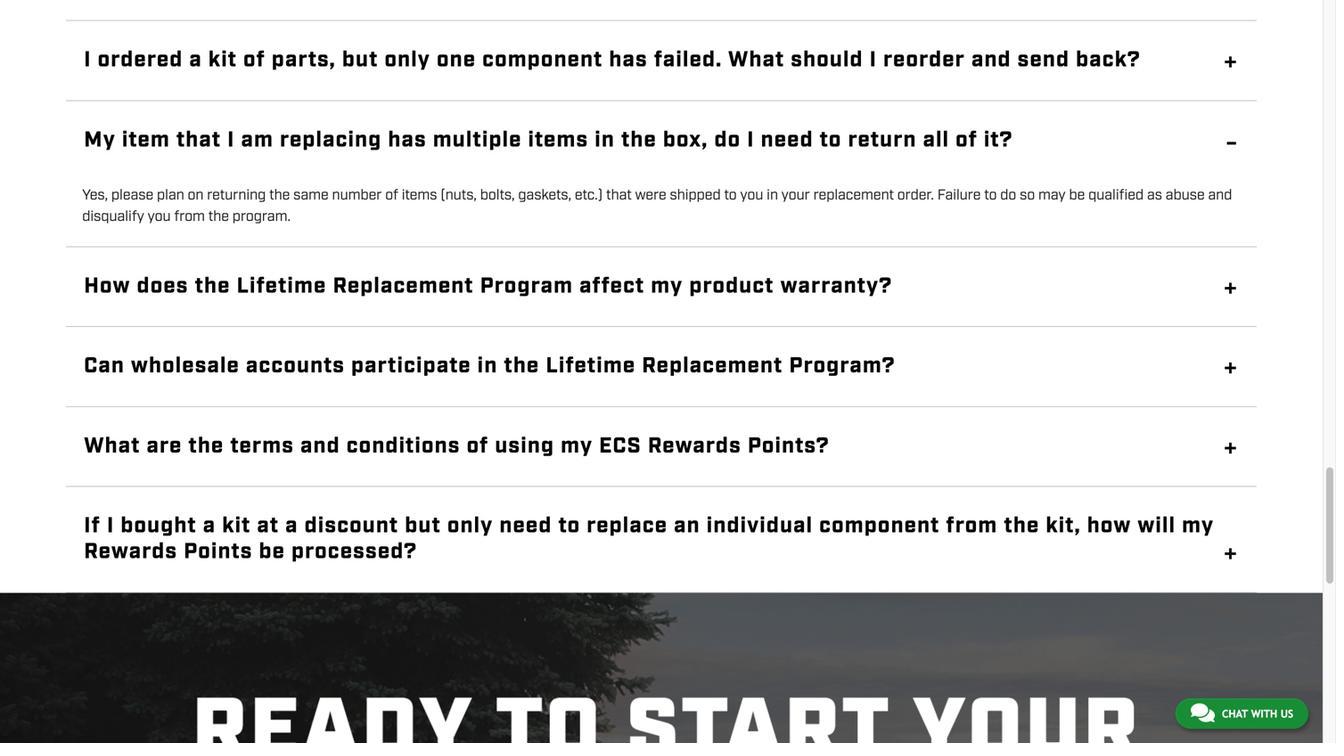 Task type: vqa. For each thing, say whether or not it's contained in the screenshot.
bottommost only
yes



Task type: locate. For each thing, give the bounding box(es) containing it.
need up your
[[761, 126, 814, 155]]

1 horizontal spatial from
[[947, 512, 998, 541]]

0 vertical spatial be
[[1070, 186, 1086, 205]]

0 horizontal spatial component
[[483, 46, 603, 75]]

and left send
[[972, 46, 1012, 75]]

has left failed.
[[609, 46, 648, 75]]

1 horizontal spatial but
[[405, 512, 441, 541]]

1 vertical spatial rewards
[[84, 538, 178, 567]]

may
[[1039, 186, 1066, 205]]

my left the ecs
[[561, 432, 593, 461]]

0 vertical spatial and
[[972, 46, 1012, 75]]

2 vertical spatial my
[[1183, 512, 1215, 541]]

points?
[[748, 432, 830, 461]]

that right item
[[176, 126, 221, 155]]

i inside if i bought a kit at a discount but only need to replace an individual component from the kit, how will my rewards points be processed?
[[107, 512, 115, 541]]

items up gaskets,
[[528, 126, 589, 155]]

1 horizontal spatial what
[[729, 46, 785, 75]]

conditions
[[347, 432, 461, 461]]

you
[[741, 186, 764, 205], [148, 208, 171, 226]]

1 horizontal spatial a
[[203, 512, 216, 541]]

in right participate
[[478, 352, 498, 381]]

in up etc.)
[[595, 126, 615, 155]]

but inside if i bought a kit at a discount but only need to replace an individual component from the kit, how will my rewards points be processed?
[[405, 512, 441, 541]]

be inside if i bought a kit at a discount but only need to replace an individual component from the kit, how will my rewards points be processed?
[[259, 538, 285, 567]]

to right failure
[[985, 186, 997, 205]]

my right the will
[[1183, 512, 1215, 541]]

am
[[241, 126, 274, 155]]

i left am
[[228, 126, 235, 155]]

1 horizontal spatial be
[[1070, 186, 1086, 205]]

be right the points
[[259, 538, 285, 567]]

replacing
[[280, 126, 382, 155]]

only
[[385, 46, 431, 75], [448, 512, 494, 541]]

my
[[651, 272, 683, 301], [561, 432, 593, 461], [1183, 512, 1215, 541]]

1 vertical spatial has
[[388, 126, 427, 155]]

to left return
[[820, 126, 842, 155]]

0 vertical spatial lifetime
[[237, 272, 327, 301]]

in
[[595, 126, 615, 155], [767, 186, 778, 205], [478, 352, 498, 381]]

2 vertical spatial in
[[478, 352, 498, 381]]

0 horizontal spatial only
[[385, 46, 431, 75]]

0 horizontal spatial my
[[561, 432, 593, 461]]

0 horizontal spatial replacement
[[333, 272, 474, 301]]

and
[[972, 46, 1012, 75], [1209, 186, 1233, 205], [301, 432, 340, 461]]

kit left the at at the left of page
[[222, 512, 251, 541]]

only down the what are the terms and conditions of using my ecs rewards points?
[[448, 512, 494, 541]]

0 horizontal spatial be
[[259, 538, 285, 567]]

replacement up participate
[[333, 272, 474, 301]]

2 horizontal spatial in
[[767, 186, 778, 205]]

only left one
[[385, 46, 431, 75]]

only inside if i bought a kit at a discount but only need to replace an individual component from the kit, how will my rewards points be processed?
[[448, 512, 494, 541]]

items left (nuts,
[[402, 186, 437, 205]]

kit,
[[1046, 512, 1082, 541]]

1 horizontal spatial do
[[1001, 186, 1017, 205]]

items
[[528, 126, 589, 155], [402, 186, 437, 205]]

1 vertical spatial be
[[259, 538, 285, 567]]

comments image
[[1191, 703, 1215, 724]]

of right all
[[956, 126, 978, 155]]

wholesale
[[131, 352, 240, 381]]

box,
[[663, 126, 709, 155]]

the up using
[[504, 352, 540, 381]]

2 horizontal spatial a
[[285, 512, 298, 541]]

that
[[176, 126, 221, 155], [606, 186, 632, 205]]

but
[[342, 46, 379, 75], [405, 512, 441, 541]]

kit left parts,
[[208, 46, 237, 75]]

from
[[174, 208, 205, 226], [947, 512, 998, 541]]

lifetime
[[237, 272, 327, 301], [546, 352, 636, 381]]

0 horizontal spatial but
[[342, 46, 379, 75]]

1 vertical spatial my
[[561, 432, 593, 461]]

using
[[495, 432, 555, 461]]

the left "kit,"
[[1004, 512, 1040, 541]]

rewards inside if i bought a kit at a discount but only need to replace an individual component from the kit, how will my rewards points be processed?
[[84, 538, 178, 567]]

0 horizontal spatial rewards
[[84, 538, 178, 567]]

my inside if i bought a kit at a discount but only need to replace an individual component from the kit, how will my rewards points be processed?
[[1183, 512, 1215, 541]]

the
[[622, 126, 657, 155], [269, 186, 290, 205], [208, 208, 229, 226], [195, 272, 231, 301], [504, 352, 540, 381], [188, 432, 224, 461], [1004, 512, 1040, 541]]

will
[[1138, 512, 1176, 541]]

be inside yes, please plan on returning the same number of items (nuts, bolts, gaskets, etc.) that were shipped to you in your replacement order. failure to do so may be qualified as abuse and disqualify you from the program.
[[1070, 186, 1086, 205]]

on
[[188, 186, 204, 205]]

2 vertical spatial and
[[301, 432, 340, 461]]

claim image
[[0, 593, 1323, 744]]

has left multiple
[[388, 126, 427, 155]]

replacement down product in the top right of the page
[[642, 352, 783, 381]]

of
[[243, 46, 266, 75], [956, 126, 978, 155], [385, 186, 399, 205], [467, 432, 489, 461]]

your
[[782, 186, 810, 205]]

same
[[294, 186, 329, 205]]

0 horizontal spatial from
[[174, 208, 205, 226]]

be
[[1070, 186, 1086, 205], [259, 538, 285, 567]]

1 vertical spatial and
[[1209, 186, 1233, 205]]

the right does
[[195, 272, 231, 301]]

if
[[84, 512, 101, 541]]

how
[[1088, 512, 1132, 541]]

0 vertical spatial my
[[651, 272, 683, 301]]

one
[[437, 46, 476, 75]]

are
[[147, 432, 182, 461]]

0 horizontal spatial has
[[388, 126, 427, 155]]

what left are
[[84, 432, 140, 461]]

of inside yes, please plan on returning the same number of items (nuts, bolts, gaskets, etc.) that were shipped to you in your replacement order. failure to do so may be qualified as abuse and disqualify you from the program.
[[385, 186, 399, 205]]

rewards left the points
[[84, 538, 178, 567]]

the down returning
[[208, 208, 229, 226]]

program.
[[233, 208, 291, 226]]

terms
[[230, 432, 294, 461]]

qualified
[[1089, 186, 1144, 205]]

1 vertical spatial in
[[767, 186, 778, 205]]

1 vertical spatial component
[[820, 512, 940, 541]]

warranty?
[[781, 272, 893, 301]]

0 horizontal spatial need
[[500, 512, 552, 541]]

but right discount
[[405, 512, 441, 541]]

my right affect
[[651, 272, 683, 301]]

a right the bought
[[203, 512, 216, 541]]

0 vertical spatial has
[[609, 46, 648, 75]]

with
[[1252, 708, 1278, 721]]

i
[[84, 46, 92, 75], [870, 46, 878, 75], [228, 126, 235, 155], [747, 126, 755, 155], [107, 512, 115, 541]]

1 horizontal spatial you
[[741, 186, 764, 205]]

what
[[729, 46, 785, 75], [84, 432, 140, 461]]

a
[[189, 46, 202, 75], [203, 512, 216, 541], [285, 512, 298, 541]]

chat with us
[[1222, 708, 1294, 721]]

1 vertical spatial but
[[405, 512, 441, 541]]

of left using
[[467, 432, 489, 461]]

0 vertical spatial from
[[174, 208, 205, 226]]

1 vertical spatial need
[[500, 512, 552, 541]]

replace
[[587, 512, 668, 541]]

component
[[483, 46, 603, 75], [820, 512, 940, 541]]

i right box,
[[747, 126, 755, 155]]

does
[[137, 272, 189, 301]]

but right parts,
[[342, 46, 379, 75]]

0 vertical spatial rewards
[[648, 432, 742, 461]]

disqualify
[[82, 208, 144, 226]]

from inside yes, please plan on returning the same number of items (nuts, bolts, gaskets, etc.) that were shipped to you in your replacement order. failure to do so may be qualified as abuse and disqualify you from the program.
[[174, 208, 205, 226]]

need
[[761, 126, 814, 155], [500, 512, 552, 541]]

that right etc.)
[[606, 186, 632, 205]]

a right ordered
[[189, 46, 202, 75]]

lifetime down affect
[[546, 352, 636, 381]]

rewards right the ecs
[[648, 432, 742, 461]]

and inside yes, please plan on returning the same number of items (nuts, bolts, gaskets, etc.) that were shipped to you in your replacement order. failure to do so may be qualified as abuse and disqualify you from the program.
[[1209, 186, 1233, 205]]

be right may
[[1070, 186, 1086, 205]]

do left so
[[1001, 186, 1017, 205]]

0 vertical spatial replacement
[[333, 272, 474, 301]]

do
[[715, 126, 741, 155], [1001, 186, 1017, 205]]

1 horizontal spatial rewards
[[648, 432, 742, 461]]

to left replace
[[559, 512, 581, 541]]

0 horizontal spatial items
[[402, 186, 437, 205]]

1 vertical spatial only
[[448, 512, 494, 541]]

1 vertical spatial kit
[[222, 512, 251, 541]]

2 horizontal spatial my
[[1183, 512, 1215, 541]]

bolts,
[[480, 186, 515, 205]]

the left box,
[[622, 126, 657, 155]]

do inside yes, please plan on returning the same number of items (nuts, bolts, gaskets, etc.) that were shipped to you in your replacement order. failure to do so may be qualified as abuse and disqualify you from the program.
[[1001, 186, 1017, 205]]

1 horizontal spatial that
[[606, 186, 632, 205]]

0 vertical spatial in
[[595, 126, 615, 155]]

replacement
[[333, 272, 474, 301], [642, 352, 783, 381]]

a right the at at the left of page
[[285, 512, 298, 541]]

order.
[[898, 186, 934, 205]]

and right abuse
[[1209, 186, 1233, 205]]

1 horizontal spatial replacement
[[642, 352, 783, 381]]

in left your
[[767, 186, 778, 205]]

items inside yes, please plan on returning the same number of items (nuts, bolts, gaskets, etc.) that were shipped to you in your replacement order. failure to do so may be qualified as abuse and disqualify you from the program.
[[402, 186, 437, 205]]

0 horizontal spatial you
[[148, 208, 171, 226]]

0 vertical spatial what
[[729, 46, 785, 75]]

of right the number
[[385, 186, 399, 205]]

of left parts,
[[243, 46, 266, 75]]

the right are
[[188, 432, 224, 461]]

program
[[480, 272, 573, 301]]

1 horizontal spatial lifetime
[[546, 352, 636, 381]]

need down using
[[500, 512, 552, 541]]

it?
[[984, 126, 1013, 155]]

yes, please plan on returning the same number of items (nuts, bolts, gaskets, etc.) that were shipped to you in your replacement order. failure to do so may be qualified as abuse and disqualify you from the program.
[[82, 186, 1233, 226]]

0 vertical spatial that
[[176, 126, 221, 155]]

1 vertical spatial items
[[402, 186, 437, 205]]

0 vertical spatial do
[[715, 126, 741, 155]]

parts,
[[272, 46, 336, 75]]

0 horizontal spatial a
[[189, 46, 202, 75]]

1 horizontal spatial has
[[609, 46, 648, 75]]

to
[[820, 126, 842, 155], [725, 186, 737, 205], [985, 186, 997, 205], [559, 512, 581, 541]]

lifetime down program.
[[237, 272, 327, 301]]

1 vertical spatial do
[[1001, 186, 1017, 205]]

0 vertical spatial items
[[528, 126, 589, 155]]

you left your
[[741, 186, 764, 205]]

1 vertical spatial from
[[947, 512, 998, 541]]

1 horizontal spatial only
[[448, 512, 494, 541]]

replacement
[[814, 186, 894, 205]]

if i bought a kit at a discount but only need to replace an individual component from the kit, how will my rewards points be processed?
[[84, 512, 1215, 567]]

points
[[184, 538, 253, 567]]

abuse
[[1166, 186, 1205, 205]]

yes,
[[82, 186, 108, 205]]

2 horizontal spatial and
[[1209, 186, 1233, 205]]

returning
[[207, 186, 266, 205]]

1 vertical spatial lifetime
[[546, 352, 636, 381]]

0 horizontal spatial what
[[84, 432, 140, 461]]

failure
[[938, 186, 981, 205]]

what right failed.
[[729, 46, 785, 75]]

1 horizontal spatial need
[[761, 126, 814, 155]]

0 vertical spatial you
[[741, 186, 764, 205]]

you down 'plan'
[[148, 208, 171, 226]]

and right terms
[[301, 432, 340, 461]]

0 vertical spatial component
[[483, 46, 603, 75]]

i right if
[[107, 512, 115, 541]]

1 vertical spatial that
[[606, 186, 632, 205]]

1 horizontal spatial component
[[820, 512, 940, 541]]

do right box,
[[715, 126, 741, 155]]

to right shipped
[[725, 186, 737, 205]]



Task type: describe. For each thing, give the bounding box(es) containing it.
should
[[791, 46, 864, 75]]

kit inside if i bought a kit at a discount but only need to replace an individual component from the kit, how will my rewards points be processed?
[[222, 512, 251, 541]]

chat with us link
[[1176, 699, 1309, 729]]

item
[[122, 126, 170, 155]]

1 horizontal spatial and
[[972, 46, 1012, 75]]

0 vertical spatial kit
[[208, 46, 237, 75]]

send
[[1018, 46, 1070, 75]]

back?
[[1076, 46, 1141, 75]]

my item that i am replacing has multiple items in the box, do i need to return all of it?
[[84, 126, 1013, 155]]

0 horizontal spatial and
[[301, 432, 340, 461]]

to inside if i bought a kit at a discount but only need to replace an individual component from the kit, how will my rewards points be processed?
[[559, 512, 581, 541]]

need inside if i bought a kit at a discount but only need to replace an individual component from the kit, how will my rewards points be processed?
[[500, 512, 552, 541]]

how
[[84, 272, 131, 301]]

1 horizontal spatial items
[[528, 126, 589, 155]]

0 horizontal spatial do
[[715, 126, 741, 155]]

so
[[1020, 186, 1035, 205]]

discount
[[305, 512, 399, 541]]

chat
[[1222, 708, 1249, 721]]

the inside if i bought a kit at a discount but only need to replace an individual component from the kit, how will my rewards points be processed?
[[1004, 512, 1040, 541]]

bought
[[121, 512, 197, 541]]

0 horizontal spatial in
[[478, 352, 498, 381]]

processed?
[[292, 538, 417, 567]]

program?
[[790, 352, 896, 381]]

that inside yes, please plan on returning the same number of items (nuts, bolts, gaskets, etc.) that were shipped to you in your replacement order. failure to do so may be qualified as abuse and disqualify you from the program.
[[606, 186, 632, 205]]

1 vertical spatial replacement
[[642, 352, 783, 381]]

i right should
[[870, 46, 878, 75]]

1 vertical spatial what
[[84, 432, 140, 461]]

0 horizontal spatial lifetime
[[237, 272, 327, 301]]

my
[[84, 126, 116, 155]]

number
[[332, 186, 382, 205]]

what are the terms and conditions of using my ecs rewards points?
[[84, 432, 830, 461]]

as
[[1148, 186, 1163, 205]]

participate
[[351, 352, 471, 381]]

gaskets,
[[518, 186, 572, 205]]

the up program.
[[269, 186, 290, 205]]

from inside if i bought a kit at a discount but only need to replace an individual component from the kit, how will my rewards points be processed?
[[947, 512, 998, 541]]

product
[[690, 272, 775, 301]]

component inside if i bought a kit at a discount but only need to replace an individual component from the kit, how will my rewards points be processed?
[[820, 512, 940, 541]]

0 vertical spatial only
[[385, 46, 431, 75]]

at
[[257, 512, 279, 541]]

(nuts,
[[441, 186, 477, 205]]

etc.)
[[575, 186, 603, 205]]

accounts
[[246, 352, 345, 381]]

individual
[[707, 512, 813, 541]]

1 horizontal spatial my
[[651, 272, 683, 301]]

how does the lifetime replacement program affect my product warranty?
[[84, 272, 893, 301]]

please
[[111, 186, 154, 205]]

1 horizontal spatial in
[[595, 126, 615, 155]]

us
[[1281, 708, 1294, 721]]

0 vertical spatial but
[[342, 46, 379, 75]]

multiple
[[433, 126, 522, 155]]

affect
[[580, 272, 645, 301]]

0 horizontal spatial that
[[176, 126, 221, 155]]

return
[[848, 126, 917, 155]]

can wholesale accounts participate in the lifetime replacement program?
[[84, 352, 896, 381]]

failed.
[[654, 46, 723, 75]]

all
[[924, 126, 950, 155]]

were
[[635, 186, 667, 205]]

ordered
[[98, 46, 183, 75]]

an
[[674, 512, 701, 541]]

shipped
[[670, 186, 721, 205]]

0 vertical spatial need
[[761, 126, 814, 155]]

can
[[84, 352, 125, 381]]

in inside yes, please plan on returning the same number of items (nuts, bolts, gaskets, etc.) that were shipped to you in your replacement order. failure to do so may be qualified as abuse and disqualify you from the program.
[[767, 186, 778, 205]]

plan
[[157, 186, 184, 205]]

1 vertical spatial you
[[148, 208, 171, 226]]

i ordered a kit of parts, but only one component has failed.  what should i reorder and send back?
[[84, 46, 1141, 75]]

ecs
[[599, 432, 642, 461]]

reorder
[[884, 46, 966, 75]]

i left ordered
[[84, 46, 92, 75]]



